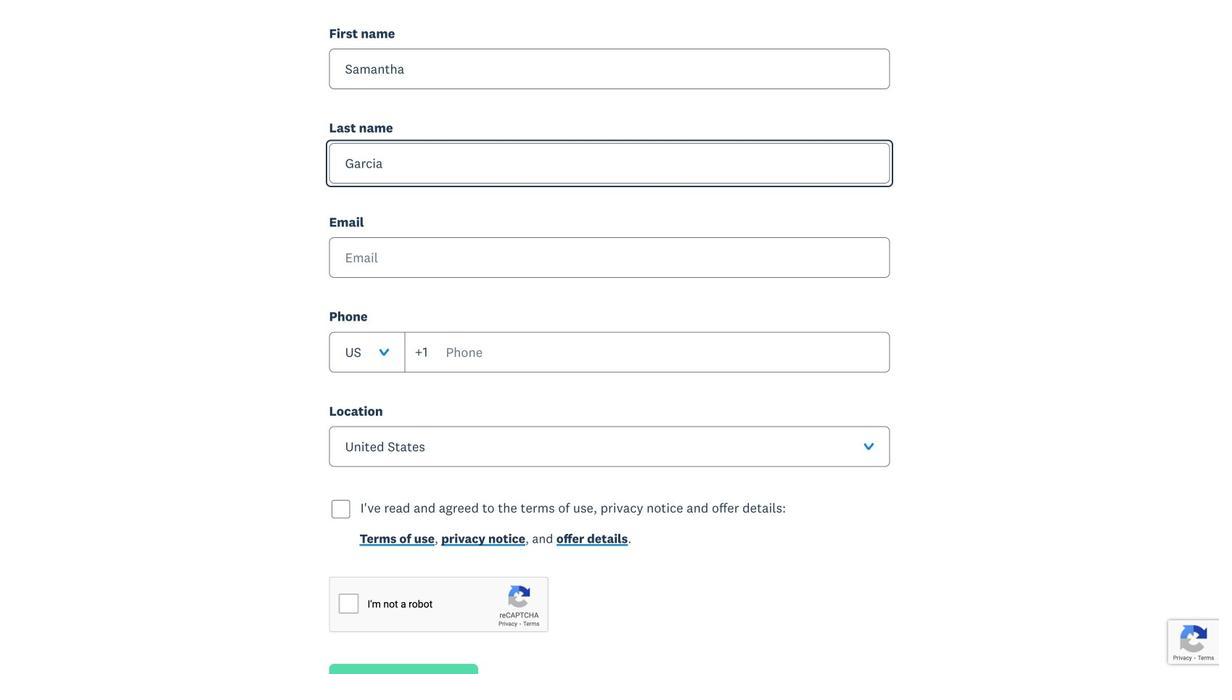 Task type: describe. For each thing, give the bounding box(es) containing it.
Last name text field
[[329, 143, 890, 184]]

Email email field
[[329, 238, 890, 278]]

First name text field
[[329, 49, 890, 89]]

Phone text field
[[405, 332, 890, 373]]



Task type: vqa. For each thing, say whether or not it's contained in the screenshot.
FIRST NAME text box
yes



